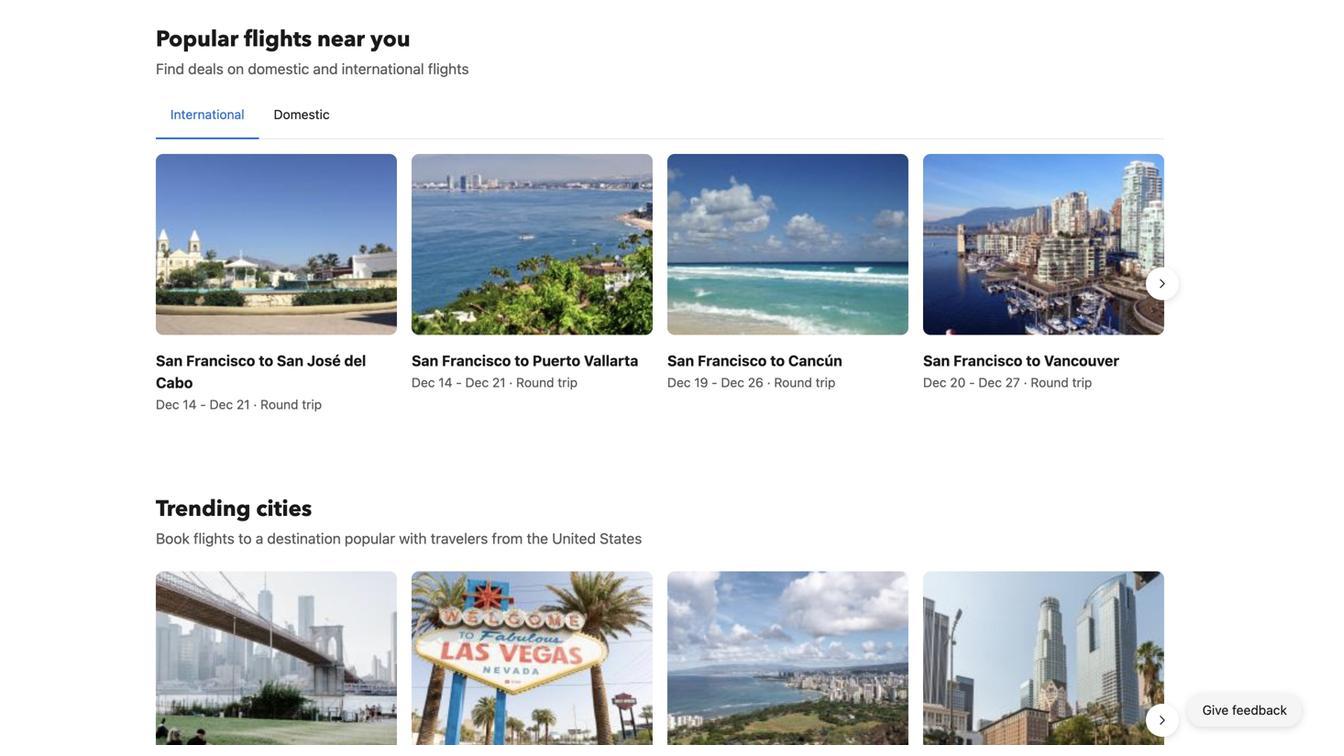 Task type: vqa. For each thing, say whether or not it's contained in the screenshot.
14
yes



Task type: locate. For each thing, give the bounding box(es) containing it.
trip inside san francisco to vancouver dec 20 - dec 27 · round trip
[[1073, 375, 1093, 390]]

round
[[516, 375, 554, 390], [774, 375, 812, 390], [1031, 375, 1069, 390], [261, 397, 299, 412]]

0 vertical spatial flights
[[244, 24, 312, 55]]

san francisco to puerto vallarta dec 14 - dec 21 · round trip
[[412, 352, 639, 390]]

1 san from the left
[[156, 352, 183, 369]]

dec
[[412, 375, 435, 390], [466, 375, 489, 390], [668, 375, 691, 390], [721, 375, 745, 390], [924, 375, 947, 390], [979, 375, 1002, 390], [156, 397, 179, 412], [210, 397, 233, 412]]

1 horizontal spatial 14
[[439, 375, 453, 390]]

san for san francisco to vancouver
[[924, 352, 950, 369]]

francisco inside san francisco to vancouver dec 20 - dec 27 · round trip
[[954, 352, 1023, 369]]

14
[[439, 375, 453, 390], [183, 397, 197, 412]]

francisco inside the "san francisco to cancún dec 19 - dec 26 · round trip"
[[698, 352, 767, 369]]

5 san from the left
[[924, 352, 950, 369]]

trip down josé
[[302, 397, 322, 412]]

21
[[492, 375, 506, 390], [237, 397, 250, 412]]

3 san from the left
[[412, 352, 439, 369]]

to inside the "san francisco to cancún dec 19 - dec 26 · round trip"
[[771, 352, 785, 369]]

1 vertical spatial 14
[[183, 397, 197, 412]]

to for vancouver
[[1027, 352, 1041, 369]]

san francisco to cancún dec 19 - dec 26 · round trip
[[668, 352, 843, 390]]

0 vertical spatial 21
[[492, 375, 506, 390]]

near
[[317, 24, 365, 55]]

· inside 'san francisco to puerto vallarta dec 14 - dec 21 · round trip'
[[509, 375, 513, 390]]

to inside san francisco to vancouver dec 20 - dec 27 · round trip
[[1027, 352, 1041, 369]]

vallarta
[[584, 352, 639, 369]]

vancouver
[[1045, 352, 1120, 369]]

to left cancún
[[771, 352, 785, 369]]

4 san from the left
[[668, 352, 694, 369]]

san for san francisco to cancún
[[668, 352, 694, 369]]

trip inside the "san francisco to cancún dec 19 - dec 26 · round trip"
[[816, 375, 836, 390]]

1 francisco from the left
[[186, 352, 255, 369]]

francisco up cabo in the bottom of the page
[[186, 352, 255, 369]]

· inside san francisco to vancouver dec 20 - dec 27 · round trip
[[1024, 375, 1028, 390]]

francisco up 26
[[698, 352, 767, 369]]

francisco
[[186, 352, 255, 369], [442, 352, 511, 369], [698, 352, 767, 369], [954, 352, 1023, 369]]

a
[[256, 530, 263, 547]]

destination
[[267, 530, 341, 547]]

20
[[950, 375, 966, 390]]

- inside 'san francisco to puerto vallarta dec 14 - dec 21 · round trip'
[[456, 375, 462, 390]]

2 vertical spatial flights
[[194, 530, 235, 547]]

san inside the "san francisco to cancún dec 19 - dec 26 · round trip"
[[668, 352, 694, 369]]

to
[[259, 352, 273, 369], [515, 352, 529, 369], [771, 352, 785, 369], [1027, 352, 1041, 369], [238, 530, 252, 547]]

- inside san francisco to san josé del cabo dec 14 - dec 21 · round trip
[[200, 397, 206, 412]]

san francisco to puerto vallarta image
[[412, 154, 653, 335]]

del
[[344, 352, 366, 369]]

san inside san francisco to vancouver dec 20 - dec 27 · round trip
[[924, 352, 950, 369]]

to left vancouver
[[1027, 352, 1041, 369]]

san francisco to vancouver dec 20 - dec 27 · round trip
[[924, 352, 1120, 390]]

round inside san francisco to san josé del cabo dec 14 - dec 21 · round trip
[[261, 397, 299, 412]]

2 francisco from the left
[[442, 352, 511, 369]]

0 vertical spatial 14
[[439, 375, 453, 390]]

give
[[1203, 703, 1229, 718]]

travelers
[[431, 530, 488, 547]]

1 vertical spatial 21
[[237, 397, 250, 412]]

cabo
[[156, 374, 193, 391]]

flights
[[244, 24, 312, 55], [428, 60, 469, 77], [194, 530, 235, 547]]

flights down trending
[[194, 530, 235, 547]]

francisco for puerto
[[442, 352, 511, 369]]

flights up domestic
[[244, 24, 312, 55]]

0 horizontal spatial flights
[[194, 530, 235, 547]]

tab list
[[156, 91, 1165, 140]]

from
[[492, 530, 523, 547]]

3 francisco from the left
[[698, 352, 767, 369]]

trip down cancún
[[816, 375, 836, 390]]

trip down puerto
[[558, 375, 578, 390]]

san for san francisco to san josé del cabo
[[156, 352, 183, 369]]

flights inside trending cities book flights to a destination popular with travelers from the united states
[[194, 530, 235, 547]]

trip
[[558, 375, 578, 390], [816, 375, 836, 390], [1073, 375, 1093, 390], [302, 397, 322, 412]]

francisco up 27
[[954, 352, 1023, 369]]

to left josé
[[259, 352, 273, 369]]

4 francisco from the left
[[954, 352, 1023, 369]]

francisco for cancún
[[698, 352, 767, 369]]

region
[[141, 147, 1179, 421], [141, 564, 1179, 746]]

1 vertical spatial region
[[141, 564, 1179, 746]]

0 vertical spatial region
[[141, 147, 1179, 421]]

new york, united states of america image
[[156, 572, 397, 746]]

to left a
[[238, 530, 252, 547]]

2 horizontal spatial flights
[[428, 60, 469, 77]]

to inside san francisco to san josé del cabo dec 14 - dec 21 · round trip
[[259, 352, 273, 369]]

trip down vancouver
[[1073, 375, 1093, 390]]

cancún
[[789, 352, 843, 369]]

region containing san francisco to san josé del cabo
[[141, 147, 1179, 421]]

flights right international
[[428, 60, 469, 77]]

-
[[456, 375, 462, 390], [712, 375, 718, 390], [970, 375, 975, 390], [200, 397, 206, 412]]

1 horizontal spatial 21
[[492, 375, 506, 390]]

to left puerto
[[515, 352, 529, 369]]

1 vertical spatial flights
[[428, 60, 469, 77]]

san inside 'san francisco to puerto vallarta dec 14 - dec 21 · round trip'
[[412, 352, 439, 369]]

to inside 'san francisco to puerto vallarta dec 14 - dec 21 · round trip'
[[515, 352, 529, 369]]

0 horizontal spatial 14
[[183, 397, 197, 412]]

los angeles, united states of america image
[[924, 572, 1165, 746]]

deals
[[188, 60, 224, 77]]

26
[[748, 375, 764, 390]]

san francisco to cancún image
[[668, 154, 909, 335]]

francisco inside 'san francisco to puerto vallarta dec 14 - dec 21 · round trip'
[[442, 352, 511, 369]]

on
[[228, 60, 244, 77]]

to for puerto
[[515, 352, 529, 369]]

1 region from the top
[[141, 147, 1179, 421]]

trip inside 'san francisco to puerto vallarta dec 14 - dec 21 · round trip'
[[558, 375, 578, 390]]

0 horizontal spatial 21
[[237, 397, 250, 412]]

·
[[509, 375, 513, 390], [767, 375, 771, 390], [1024, 375, 1028, 390], [253, 397, 257, 412]]

san francisco to san josé del cabo dec 14 - dec 21 · round trip
[[156, 352, 366, 412]]

san
[[156, 352, 183, 369], [277, 352, 304, 369], [412, 352, 439, 369], [668, 352, 694, 369], [924, 352, 950, 369]]

to inside trending cities book flights to a destination popular with travelers from the united states
[[238, 530, 252, 547]]

francisco left puerto
[[442, 352, 511, 369]]

francisco inside san francisco to san josé del cabo dec 14 - dec 21 · round trip
[[186, 352, 255, 369]]



Task type: describe. For each thing, give the bounding box(es) containing it.
francisco for san
[[186, 352, 255, 369]]

feedback
[[1233, 703, 1288, 718]]

round inside 'san francisco to puerto vallarta dec 14 - dec 21 · round trip'
[[516, 375, 554, 390]]

· inside san francisco to san josé del cabo dec 14 - dec 21 · round trip
[[253, 397, 257, 412]]

popular
[[345, 530, 395, 547]]

san for san francisco to puerto vallarta
[[412, 352, 439, 369]]

to for san
[[259, 352, 273, 369]]

and
[[313, 60, 338, 77]]

international
[[171, 107, 244, 122]]

round inside san francisco to vancouver dec 20 - dec 27 · round trip
[[1031, 375, 1069, 390]]

21 inside 'san francisco to puerto vallarta dec 14 - dec 21 · round trip'
[[492, 375, 506, 390]]

francisco for vancouver
[[954, 352, 1023, 369]]

trending
[[156, 494, 251, 524]]

popular flights near you find deals on domestic and international flights
[[156, 24, 469, 77]]

- inside san francisco to vancouver dec 20 - dec 27 · round trip
[[970, 375, 975, 390]]

14 inside san francisco to san josé del cabo dec 14 - dec 21 · round trip
[[183, 397, 197, 412]]

domestic
[[274, 107, 330, 122]]

19
[[695, 375, 708, 390]]

round inside the "san francisco to cancún dec 19 - dec 26 · round trip"
[[774, 375, 812, 390]]

2 region from the top
[[141, 564, 1179, 746]]

give feedback button
[[1188, 694, 1302, 727]]

josé
[[307, 352, 341, 369]]

domestic
[[248, 60, 309, 77]]

las vegas, united states of america image
[[412, 572, 653, 746]]

book
[[156, 530, 190, 547]]

states
[[600, 530, 642, 547]]

27
[[1006, 375, 1021, 390]]

tab list containing international
[[156, 91, 1165, 140]]

international
[[342, 60, 424, 77]]

honolulu, united states of america image
[[668, 572, 909, 746]]

popular
[[156, 24, 239, 55]]

14 inside 'san francisco to puerto vallarta dec 14 - dec 21 · round trip'
[[439, 375, 453, 390]]

- inside the "san francisco to cancún dec 19 - dec 26 · round trip"
[[712, 375, 718, 390]]

with
[[399, 530, 427, 547]]

· inside the "san francisco to cancún dec 19 - dec 26 · round trip"
[[767, 375, 771, 390]]

1 horizontal spatial flights
[[244, 24, 312, 55]]

domestic button
[[259, 91, 344, 138]]

trending cities book flights to a destination popular with travelers from the united states
[[156, 494, 642, 547]]

san francisco to vancouver image
[[924, 154, 1165, 335]]

san francisco to san josé del cabo image
[[156, 154, 397, 335]]

united
[[552, 530, 596, 547]]

2 san from the left
[[277, 352, 304, 369]]

you
[[371, 24, 410, 55]]

give feedback
[[1203, 703, 1288, 718]]

international button
[[156, 91, 259, 138]]

to for cancún
[[771, 352, 785, 369]]

find
[[156, 60, 184, 77]]

puerto
[[533, 352, 581, 369]]

the
[[527, 530, 548, 547]]

21 inside san francisco to san josé del cabo dec 14 - dec 21 · round trip
[[237, 397, 250, 412]]

cities
[[256, 494, 312, 524]]

trip inside san francisco to san josé del cabo dec 14 - dec 21 · round trip
[[302, 397, 322, 412]]



